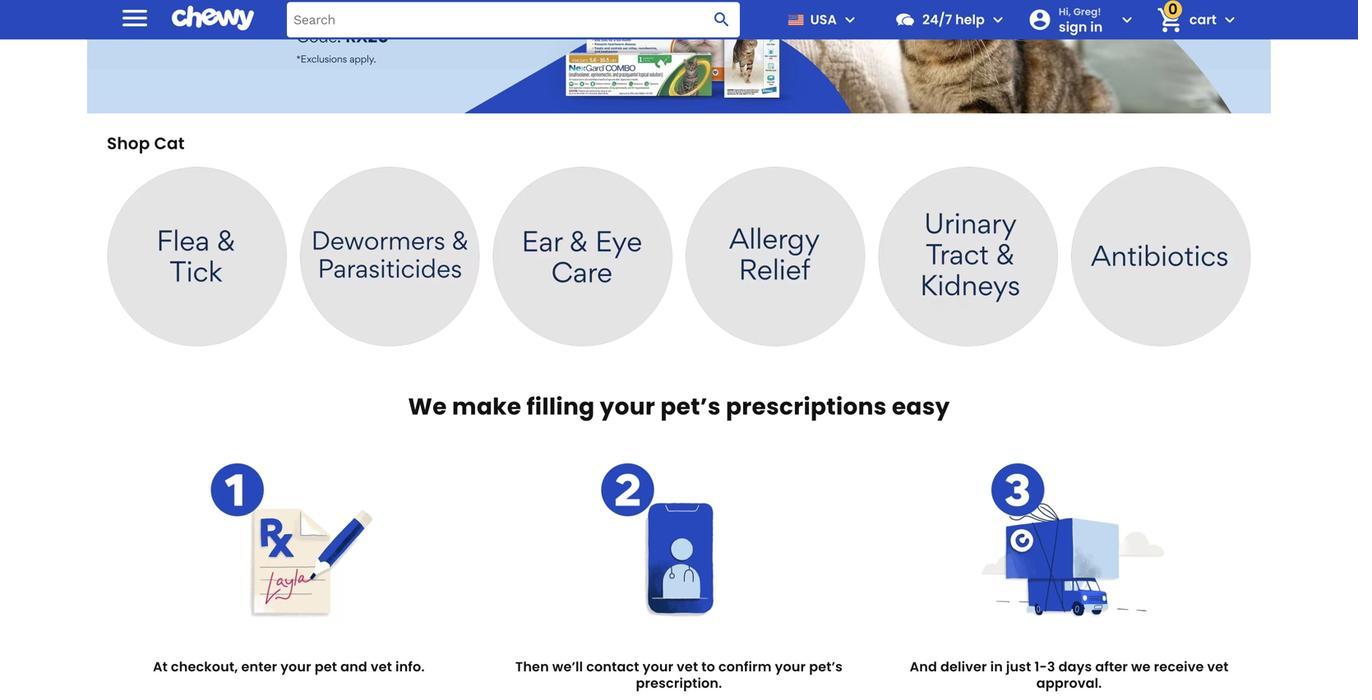 Task type: locate. For each thing, give the bounding box(es) containing it.
checkout,
[[171, 658, 238, 676]]

your right contact
[[643, 658, 674, 676]]

cat prescription antibiotics image
[[1072, 167, 1251, 347]]

we
[[1132, 658, 1151, 676]]

vet
[[371, 658, 392, 676], [677, 658, 698, 676], [1208, 658, 1229, 676]]

3
[[1048, 658, 1056, 676]]

cart link
[[1150, 0, 1217, 39]]

your right filling
[[600, 391, 656, 423]]

0 horizontal spatial vet
[[371, 658, 392, 676]]

prescription.
[[636, 674, 722, 693]]

vet inside then we'll contact your vet to confirm your pet's prescription.
[[677, 658, 698, 676]]

then
[[516, 658, 549, 676]]

shop cat
[[107, 132, 185, 155]]

1 vertical spatial pet's
[[809, 658, 843, 676]]

help menu image
[[988, 10, 1008, 30]]

in
[[991, 658, 1003, 676]]

vet right and
[[371, 658, 392, 676]]

just
[[1006, 658, 1032, 676]]

3 vet from the left
[[1208, 658, 1229, 676]]

get twenty percent off your first pharmacy order. save with america's number one pet pharmacy.* code: rx20 *exclusions apply image
[[87, 0, 1271, 113]]

cat prescription flea & tick image
[[107, 167, 287, 347]]

we make filling your pet's prescriptions easy
[[408, 391, 950, 423]]

2 horizontal spatial vet
[[1208, 658, 1229, 676]]

contact
[[587, 658, 640, 676]]

easy
[[892, 391, 950, 423]]

1 horizontal spatial pet's
[[809, 658, 843, 676]]

pet's
[[661, 391, 721, 423], [809, 658, 843, 676]]

cart menu image
[[1220, 10, 1240, 30]]

1 horizontal spatial vet
[[677, 658, 698, 676]]

account menu image
[[1117, 10, 1137, 30]]

your left pet
[[281, 658, 311, 676]]

vet left to
[[677, 658, 698, 676]]

hi, greg! sign in
[[1059, 5, 1103, 36]]

your
[[600, 391, 656, 423], [281, 658, 311, 676], [643, 658, 674, 676], [775, 658, 806, 676]]

24/7
[[923, 10, 953, 29]]

vet inside and deliver in just 1-3 days after we receive vet approval.
[[1208, 658, 1229, 676]]

and
[[910, 658, 937, 676]]

and deliver in just 1-3 days after we receive vet approval.
[[910, 658, 1229, 693]]

chewy support image
[[895, 9, 916, 30]]

shop
[[107, 132, 150, 155]]

cat
[[154, 132, 185, 155]]

cat prescription eye & ear care image
[[493, 167, 673, 347]]

2 vet from the left
[[677, 658, 698, 676]]

chewy home image
[[172, 0, 254, 36]]

menu image
[[840, 10, 860, 30]]

0 vertical spatial pet's
[[661, 391, 721, 423]]

1-
[[1035, 658, 1048, 676]]

hi,
[[1059, 5, 1071, 18]]

submit search image
[[712, 10, 732, 30]]

in
[[1091, 17, 1103, 36]]

vet right receive
[[1208, 658, 1229, 676]]

0 horizontal spatial pet's
[[661, 391, 721, 423]]

your for pet's
[[600, 391, 656, 423]]

usa button
[[781, 0, 860, 39]]



Task type: describe. For each thing, give the bounding box(es) containing it.
Search text field
[[287, 2, 740, 37]]

24/7 help link
[[888, 0, 985, 39]]

make
[[452, 391, 522, 423]]

cat prescription urinary tract & kidneys image
[[879, 167, 1058, 347]]

1 vet from the left
[[371, 658, 392, 676]]

your right confirm
[[775, 658, 806, 676]]

Product search field
[[287, 2, 740, 37]]

cat prescription allergy relief image
[[686, 167, 866, 347]]

and
[[341, 658, 367, 676]]

days
[[1059, 658, 1092, 676]]

greg!
[[1074, 5, 1102, 18]]

confirm
[[719, 658, 772, 676]]

sign
[[1059, 17, 1088, 36]]

at
[[153, 658, 168, 676]]

prescriptions
[[726, 391, 887, 423]]

usa
[[811, 10, 837, 29]]

after
[[1096, 658, 1128, 676]]

to
[[702, 658, 715, 676]]

deliver
[[941, 658, 987, 676]]

help
[[956, 10, 985, 29]]

your for vet
[[643, 658, 674, 676]]

we'll
[[552, 658, 583, 676]]

24/7 help
[[923, 10, 985, 29]]

menu image
[[118, 1, 151, 34]]

filling
[[527, 391, 595, 423]]

pet's inside then we'll contact your vet to confirm your pet's prescription.
[[809, 658, 843, 676]]

enter
[[241, 658, 277, 676]]

cat prescription dewormers & parasiticides image
[[300, 167, 480, 347]]

info.
[[396, 658, 425, 676]]

then we'll contact your vet to confirm your pet's prescription.
[[516, 658, 843, 693]]

approval.
[[1037, 674, 1102, 693]]

cart
[[1190, 10, 1217, 29]]

at checkout, enter your pet and vet info.
[[153, 658, 425, 676]]

we
[[408, 391, 447, 423]]

pet
[[315, 658, 337, 676]]

your for pet
[[281, 658, 311, 676]]

items image
[[1156, 5, 1185, 34]]

receive
[[1154, 658, 1204, 676]]



Task type: vqa. For each thing, say whether or not it's contained in the screenshot.
vet's your
yes



